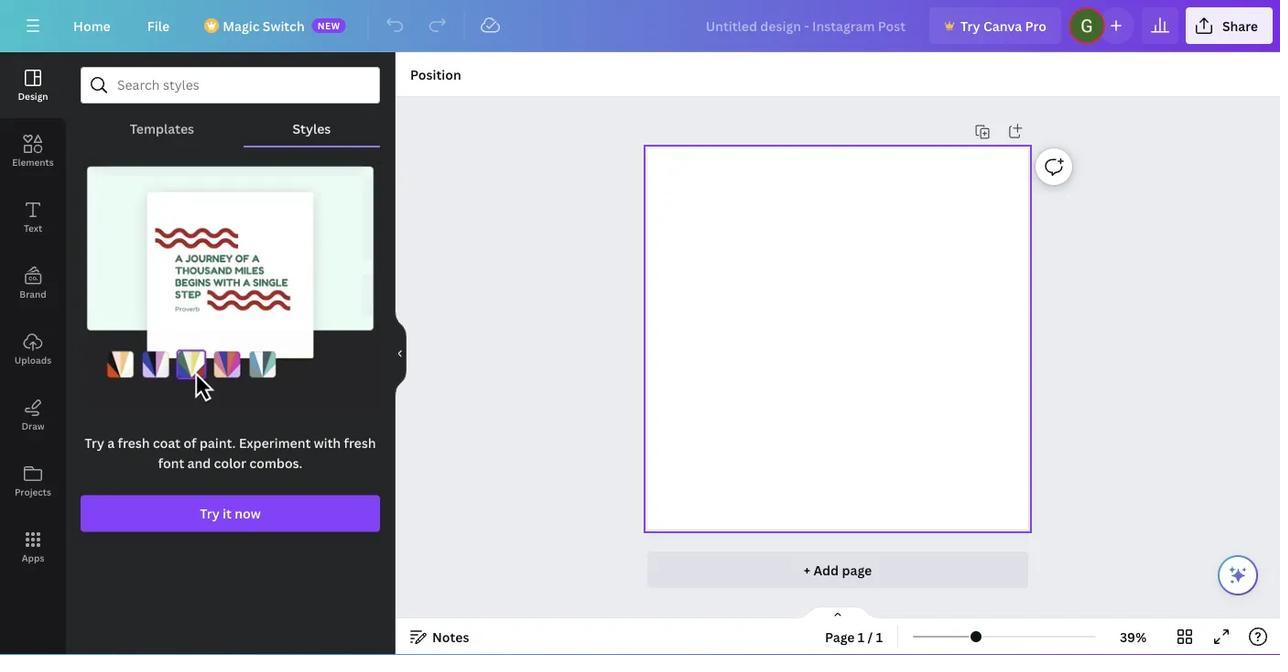 Task type: describe. For each thing, give the bounding box(es) containing it.
text
[[24, 222, 42, 234]]

coat
[[153, 434, 181, 452]]

it
[[223, 505, 232, 522]]

canva
[[984, 17, 1023, 34]]

templates button
[[81, 111, 243, 146]]

color
[[214, 454, 247, 472]]

elements button
[[0, 118, 66, 184]]

experiment
[[239, 434, 311, 452]]

39%
[[1120, 628, 1147, 645]]

page 1 / 1
[[826, 628, 883, 645]]

uploads
[[15, 354, 51, 366]]

magic
[[223, 17, 260, 34]]

of
[[184, 434, 197, 452]]

+
[[804, 561, 811, 579]]

text button
[[0, 184, 66, 250]]

try it now
[[200, 505, 261, 522]]

canva assistant image
[[1228, 564, 1250, 586]]

and
[[187, 454, 211, 472]]

now
[[235, 505, 261, 522]]

Design title text field
[[691, 7, 923, 44]]

brand
[[19, 288, 46, 300]]

/
[[868, 628, 873, 645]]

projects
[[15, 486, 51, 498]]

pro
[[1026, 17, 1047, 34]]

2 fresh from the left
[[344, 434, 376, 452]]

notes button
[[403, 622, 477, 651]]

magic switch
[[223, 17, 305, 34]]

+ add page button
[[648, 552, 1029, 588]]

elements
[[12, 156, 54, 168]]

side panel tab list
[[0, 52, 66, 580]]

paint.
[[200, 434, 236, 452]]

try canva pro
[[961, 17, 1047, 34]]

try canva pro button
[[930, 7, 1062, 44]]

page
[[842, 561, 872, 579]]

position
[[410, 66, 461, 83]]

font
[[158, 454, 184, 472]]

try it now button
[[81, 495, 380, 532]]

apps
[[22, 552, 44, 564]]

draw button
[[0, 382, 66, 448]]

try for try canva pro
[[961, 17, 981, 34]]

show pages image
[[794, 606, 882, 620]]

projects button
[[0, 448, 66, 514]]

brand button
[[0, 250, 66, 316]]

file
[[147, 17, 170, 34]]

page
[[826, 628, 855, 645]]



Task type: vqa. For each thing, say whether or not it's contained in the screenshot.
with at bottom
yes



Task type: locate. For each thing, give the bounding box(es) containing it.
notes
[[432, 628, 470, 645]]

1 horizontal spatial 1
[[876, 628, 883, 645]]

main menu bar
[[0, 0, 1281, 52]]

templates
[[130, 120, 194, 137]]

1 vertical spatial try
[[85, 434, 104, 452]]

+ add page
[[804, 561, 872, 579]]

file button
[[133, 7, 184, 44]]

try inside main menu bar
[[961, 17, 981, 34]]

fresh
[[118, 434, 150, 452], [344, 434, 376, 452]]

try left it
[[200, 505, 220, 522]]

switch
[[263, 17, 305, 34]]

try left canva
[[961, 17, 981, 34]]

0 horizontal spatial try
[[85, 434, 104, 452]]

2 horizontal spatial try
[[961, 17, 981, 34]]

0 horizontal spatial 1
[[858, 628, 865, 645]]

try for try a fresh coat of paint. experiment with fresh font and color combos.
[[85, 434, 104, 452]]

new
[[318, 19, 341, 32]]

with
[[314, 434, 341, 452]]

combos.
[[250, 454, 303, 472]]

2 1 from the left
[[876, 628, 883, 645]]

fresh right with
[[344, 434, 376, 452]]

1 right /
[[876, 628, 883, 645]]

1 left /
[[858, 628, 865, 645]]

design button
[[0, 52, 66, 118]]

try
[[961, 17, 981, 34], [85, 434, 104, 452], [200, 505, 220, 522]]

try a fresh coat of paint. experiment with fresh font and color combos.
[[85, 434, 376, 472]]

add
[[814, 561, 839, 579]]

1 fresh from the left
[[118, 434, 150, 452]]

Search styles search field
[[117, 68, 344, 103]]

fresh right a
[[118, 434, 150, 452]]

39% button
[[1104, 622, 1164, 651]]

apps button
[[0, 514, 66, 580]]

try for try it now
[[200, 505, 220, 522]]

share
[[1223, 17, 1259, 34]]

1 1 from the left
[[858, 628, 865, 645]]

a
[[107, 434, 115, 452]]

try inside the try a fresh coat of paint. experiment with fresh font and color combos.
[[85, 434, 104, 452]]

2 vertical spatial try
[[200, 505, 220, 522]]

draw
[[21, 420, 45, 432]]

home
[[73, 17, 111, 34]]

1
[[858, 628, 865, 645], [876, 628, 883, 645]]

design
[[18, 90, 48, 102]]

uploads button
[[0, 316, 66, 382]]

try left a
[[85, 434, 104, 452]]

1 horizontal spatial fresh
[[344, 434, 376, 452]]

1 horizontal spatial try
[[200, 505, 220, 522]]

styles button
[[243, 111, 380, 146]]

position button
[[403, 60, 469, 89]]

hide image
[[395, 310, 407, 398]]

share button
[[1186, 7, 1274, 44]]

0 horizontal spatial fresh
[[118, 434, 150, 452]]

styles
[[293, 120, 331, 137]]

home link
[[59, 7, 125, 44]]

0 vertical spatial try
[[961, 17, 981, 34]]



